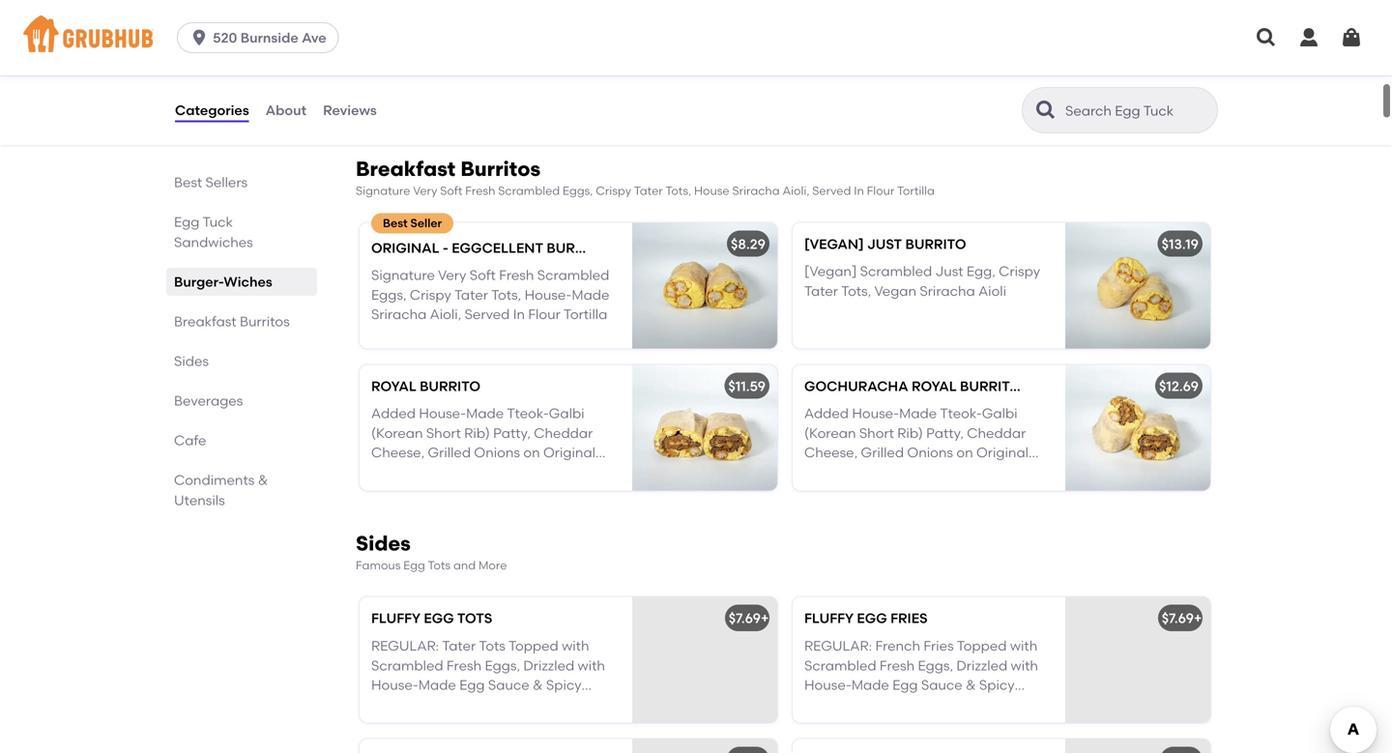 Task type: locate. For each thing, give the bounding box(es) containing it.
0 horizontal spatial rib)
[[465, 425, 490, 441]]

patty,
[[493, 425, 531, 441], [927, 425, 964, 441]]

1 vertical spatial best
[[383, 216, 408, 230]]

added inside added house-made tteok-galbi (korean short rib) patty, cheddar cheese, grilled onions on original eggcellent burrito   **contains beef & pork**
[[805, 405, 849, 422]]

egg left tuck on the top
[[174, 214, 200, 230]]

pork** for added house-made tteok-galbi (korean short rib) patty, cheddar cheese, grilled onions on original eggcellent burrito  **contains beef & pork**
[[371, 484, 413, 500]]

0 horizontal spatial added
[[371, 405, 416, 422]]

crispy
[[596, 184, 632, 198], [999, 263, 1041, 280], [410, 287, 452, 303]]

0 horizontal spatial original
[[544, 445, 596, 461]]

and
[[454, 558, 476, 572]]

pork** inside added house-made tteok-galbi (korean short rib) patty, cheddar cheese, grilled onions on original eggcellent burrito  **contains beef & pork**
[[371, 484, 413, 500]]

2 short from the left
[[860, 425, 895, 441]]

1 horizontal spatial in
[[854, 184, 865, 198]]

0 horizontal spatial $7.69 +
[[729, 611, 769, 627]]

breakfast burritos signature very soft fresh scrambled eggs, crispy tater tots, house sriracha aioli, served in flour tortilla
[[356, 157, 935, 198]]

2 beef from the left
[[1000, 464, 1029, 481]]

house- down royal burrito
[[419, 405, 466, 422]]

1 rib) from the left
[[465, 425, 490, 441]]

breakfast up best seller
[[356, 157, 456, 181]]

sides inside sides famous egg tots and more
[[356, 531, 411, 556]]

original
[[544, 445, 596, 461], [977, 445, 1029, 461]]

0 vertical spatial signature
[[356, 184, 411, 198]]

sriracha down the original
[[371, 306, 427, 323]]

egg left tots
[[424, 611, 454, 627]]

in down eggcellent
[[513, 306, 525, 323]]

sriracha down just
[[920, 283, 976, 299]]

2 eggcellent from the left
[[805, 464, 874, 481]]

added inside added house-made tteok-galbi (korean short rib) patty, cheddar cheese, grilled onions on original eggcellent burrito  **contains beef & pork**
[[371, 405, 416, 422]]

0 horizontal spatial egg
[[174, 214, 200, 230]]

0 vertical spatial in
[[854, 184, 865, 198]]

fluffy for fluffy egg fries
[[805, 611, 854, 627]]

grilled down gochuracha
[[861, 445, 904, 461]]

house- for royal burrito
[[419, 405, 466, 422]]

0 horizontal spatial $7.69
[[729, 611, 761, 627]]

on inside added house-made tteok-galbi (korean short rib) patty, cheddar cheese, grilled onions on original eggcellent burrito  **contains beef & pork**
[[524, 445, 540, 461]]

burrito inside added house-made tteok-galbi (korean short rib) patty, cheddar cheese, grilled onions on original eggcellent burrito   **contains beef & pork**
[[878, 464, 921, 481]]

2 pork** from the left
[[805, 484, 846, 500]]

tater inside [vegan] scrambled just egg, crispy tater tots, vegan sriracha aioli
[[805, 283, 839, 299]]

cheddar
[[534, 425, 593, 441], [968, 425, 1026, 441]]

rib) for royal
[[898, 425, 923, 441]]

0 horizontal spatial soft
[[440, 184, 463, 198]]

0 horizontal spatial svg image
[[1255, 26, 1279, 49]]

in
[[854, 184, 865, 198], [513, 306, 525, 323]]

egg tots image
[[1066, 740, 1211, 753]]

eggcellent down gochuracha
[[805, 464, 874, 481]]

0 horizontal spatial flour
[[528, 306, 561, 323]]

1 added from the left
[[371, 405, 416, 422]]

tater down original - eggcellent burrito on the left top
[[455, 287, 488, 303]]

1 galbi from the left
[[549, 405, 585, 422]]

1 horizontal spatial (korean
[[805, 425, 856, 441]]

about button
[[265, 75, 308, 145]]

burrito for royal
[[878, 464, 921, 481]]

0 horizontal spatial cheddar
[[534, 425, 593, 441]]

1 fluffy from the left
[[371, 611, 421, 627]]

1 horizontal spatial beef
[[1000, 464, 1029, 481]]

0 horizontal spatial +
[[761, 611, 769, 627]]

galbi inside added house-made tteok-galbi (korean short rib) patty, cheddar cheese, grilled onions on original eggcellent burrito  **contains beef & pork**
[[549, 405, 585, 422]]

sriracha inside signature very soft fresh scrambled eggs, crispy tater tots, house-made sriracha aioli, served in flour tortilla
[[371, 306, 427, 323]]

made
[[572, 287, 610, 303], [466, 405, 504, 422], [900, 405, 937, 422]]

short down gochuracha
[[860, 425, 895, 441]]

search icon image
[[1035, 99, 1058, 122]]

sides
[[174, 353, 209, 369], [356, 531, 411, 556]]

&
[[599, 464, 609, 481], [1032, 464, 1043, 481], [258, 472, 268, 488]]

0 horizontal spatial breakfast
[[174, 313, 237, 330]]

2 svg image from the left
[[1341, 26, 1364, 49]]

0 vertical spatial soft
[[440, 184, 463, 198]]

**contains for royal
[[925, 464, 996, 481]]

2 horizontal spatial &
[[1032, 464, 1043, 481]]

served
[[813, 184, 852, 198], [465, 306, 510, 323]]

flour up "just"
[[867, 184, 895, 198]]

1 horizontal spatial best
[[383, 216, 408, 230]]

cheese, inside added house-made tteok-galbi (korean short rib) patty, cheddar cheese, grilled onions on original eggcellent burrito  **contains beef & pork**
[[371, 445, 425, 461]]

reviews button
[[322, 75, 378, 145]]

1 beef from the left
[[566, 464, 596, 481]]

0 horizontal spatial tater
[[455, 287, 488, 303]]

breakfast for breakfast burritos
[[174, 313, 237, 330]]

sriracha inside breakfast burritos signature very soft fresh scrambled eggs, crispy tater tots, house sriracha aioli, served in flour tortilla
[[733, 184, 780, 198]]

0 horizontal spatial pork**
[[371, 484, 413, 500]]

1 horizontal spatial rib)
[[898, 425, 923, 441]]

fluffy down famous
[[371, 611, 421, 627]]

added for added house-made tteok-galbi (korean short rib) patty, cheddar cheese, grilled onions on original eggcellent burrito  **contains beef & pork**
[[371, 405, 416, 422]]

0 horizontal spatial patty,
[[493, 425, 531, 441]]

1 vertical spatial served
[[465, 306, 510, 323]]

made inside added house-made tteok-galbi (korean short rib) patty, cheddar cheese, grilled onions on original eggcellent burrito  **contains beef & pork**
[[466, 405, 504, 422]]

burritos inside breakfast burritos signature very soft fresh scrambled eggs, crispy tater tots, house sriracha aioli, served in flour tortilla
[[461, 157, 541, 181]]

0 horizontal spatial best
[[174, 174, 202, 191]]

burrito down gochuracha royal burrito [spicy]
[[878, 464, 921, 481]]

(korean down royal burrito
[[371, 425, 423, 441]]

1 (korean from the left
[[371, 425, 423, 441]]

house-
[[525, 287, 572, 303], [419, 405, 466, 422], [852, 405, 900, 422]]

1 horizontal spatial $7.69
[[1162, 611, 1195, 627]]

2 patty, from the left
[[927, 425, 964, 441]]

1 $7.69 from the left
[[729, 611, 761, 627]]

signature up best seller
[[356, 184, 411, 198]]

eggs,
[[563, 184, 593, 198], [371, 287, 407, 303]]

0 vertical spatial breakfast
[[356, 157, 456, 181]]

1 horizontal spatial +
[[1195, 611, 1203, 627]]

2 burrito from the left
[[878, 464, 921, 481]]

Search Egg Tuck search field
[[1064, 102, 1212, 120]]

0 horizontal spatial royal
[[371, 378, 417, 394]]

fluffy egg fries image
[[1066, 597, 1211, 723]]

1 horizontal spatial made
[[572, 287, 610, 303]]

signature
[[356, 184, 411, 198], [371, 267, 435, 284]]

scrambled inside signature very soft fresh scrambled eggs, crispy tater tots, house-made sriracha aioli, served in flour tortilla
[[538, 267, 610, 284]]

scrambled down eggcellent
[[538, 267, 610, 284]]

0 vertical spatial egg
[[174, 214, 200, 230]]

0 horizontal spatial house-
[[419, 405, 466, 422]]

very
[[413, 184, 438, 198], [438, 267, 467, 284]]

1 + from the left
[[761, 611, 769, 627]]

beef inside added house-made tteok-galbi (korean short rib) patty, cheddar cheese, grilled onions on original eggcellent burrito  **contains beef & pork**
[[566, 464, 596, 481]]

0 horizontal spatial tots,
[[491, 287, 522, 303]]

& for added house-made tteok-galbi (korean short rib) patty, cheddar cheese, grilled onions on original eggcellent burrito  **contains beef & pork**
[[599, 464, 609, 481]]

grilled
[[428, 445, 471, 461], [861, 445, 904, 461]]

0 horizontal spatial short
[[426, 425, 461, 441]]

1 original from the left
[[544, 445, 596, 461]]

& inside added house-made tteok-galbi (korean short rib) patty, cheddar cheese, grilled onions on original eggcellent burrito  **contains beef & pork**
[[599, 464, 609, 481]]

1 vertical spatial aioli,
[[430, 306, 462, 323]]

onions for burrito
[[474, 445, 520, 461]]

sandwiches
[[174, 234, 253, 251]]

aioli, up [vegan]
[[783, 184, 810, 198]]

cheese, inside added house-made tteok-galbi (korean short rib) patty, cheddar cheese, grilled onions on original eggcellent burrito   **contains beef & pork**
[[805, 445, 858, 461]]

eggcellent inside added house-made tteok-galbi (korean short rib) patty, cheddar cheese, grilled onions on original eggcellent burrito   **contains beef & pork**
[[805, 464, 874, 481]]

1 vertical spatial very
[[438, 267, 467, 284]]

eggcellent up sides famous egg tots and more on the bottom left of the page
[[371, 464, 441, 481]]

1 cheese, from the left
[[371, 445, 425, 461]]

fluffy
[[371, 611, 421, 627], [805, 611, 854, 627]]

0 horizontal spatial &
[[258, 472, 268, 488]]

scrambled up eggcellent
[[498, 184, 560, 198]]

sriracha
[[733, 184, 780, 198], [920, 283, 976, 299], [371, 306, 427, 323]]

added house-made tteok-galbi (korean short rib) patty, cheddar cheese, grilled onions on original eggcellent burrito   **contains beef & pork**
[[805, 405, 1043, 500]]

0 vertical spatial very
[[413, 184, 438, 198]]

1 **contains from the left
[[491, 464, 563, 481]]

tots, left house
[[666, 184, 692, 198]]

eggs, inside signature very soft fresh scrambled eggs, crispy tater tots, house-made sriracha aioli, served in flour tortilla
[[371, 287, 407, 303]]

svg image
[[1255, 26, 1279, 49], [1341, 26, 1364, 49]]

0 horizontal spatial burritos
[[240, 313, 290, 330]]

tater inside breakfast burritos signature very soft fresh scrambled eggs, crispy tater tots, house sriracha aioli, served in flour tortilla
[[634, 184, 663, 198]]

2 galbi from the left
[[983, 405, 1018, 422]]

fresh down eggcellent
[[499, 267, 534, 284]]

added for added house-made tteok-galbi (korean short rib) patty, cheddar cheese, grilled onions on original eggcellent burrito   **contains beef & pork**
[[805, 405, 849, 422]]

1 horizontal spatial tater
[[634, 184, 663, 198]]

1 vertical spatial fresh
[[499, 267, 534, 284]]

beef
[[566, 464, 596, 481], [1000, 464, 1029, 481]]

1 horizontal spatial house-
[[525, 287, 572, 303]]

fresh
[[466, 184, 496, 198], [499, 267, 534, 284]]

2 horizontal spatial tots,
[[842, 283, 872, 299]]

0 vertical spatial aioli,
[[783, 184, 810, 198]]

tteok- inside added house-made tteok-galbi (korean short rib) patty, cheddar cheese, grilled onions on original eggcellent burrito   **contains beef & pork**
[[940, 405, 983, 422]]

soft
[[440, 184, 463, 198], [470, 267, 496, 284]]

0 horizontal spatial made
[[466, 405, 504, 422]]

1 horizontal spatial **contains
[[925, 464, 996, 481]]

tteok-
[[507, 405, 549, 422], [940, 405, 983, 422]]

1 horizontal spatial breakfast
[[356, 157, 456, 181]]

1 horizontal spatial $7.69 +
[[1162, 611, 1203, 627]]

served up [vegan]
[[813, 184, 852, 198]]

burrito up sides famous egg tots and more on the bottom left of the page
[[444, 464, 488, 481]]

1 vertical spatial sides
[[356, 531, 411, 556]]

burrito
[[444, 464, 488, 481], [878, 464, 921, 481]]

1 vertical spatial breakfast
[[174, 313, 237, 330]]

tater
[[634, 184, 663, 198], [805, 283, 839, 299], [455, 287, 488, 303]]

1 vertical spatial signature
[[371, 267, 435, 284]]

2 $7.69 from the left
[[1162, 611, 1195, 627]]

2 onions from the left
[[908, 445, 954, 461]]

1 horizontal spatial cheese,
[[805, 445, 858, 461]]

2 $7.69 + from the left
[[1162, 611, 1203, 627]]

house- inside added house-made tteok-galbi (korean short rib) patty, cheddar cheese, grilled onions on original eggcellent burrito   **contains beef & pork**
[[852, 405, 900, 422]]

[spicy]
[[1025, 378, 1076, 394]]

1 $7.69 + from the left
[[729, 611, 769, 627]]

tortilla
[[898, 184, 935, 198], [564, 306, 608, 323]]

2 egg from the left
[[857, 611, 888, 627]]

& inside added house-made tteok-galbi (korean short rib) patty, cheddar cheese, grilled onions on original eggcellent burrito   **contains beef & pork**
[[1032, 464, 1043, 481]]

tots, down [vegan]
[[842, 283, 872, 299]]

aioli, inside breakfast burritos signature very soft fresh scrambled eggs, crispy tater tots, house sriracha aioli, served in flour tortilla
[[783, 184, 810, 198]]

categories button
[[174, 75, 250, 145]]

0 horizontal spatial in
[[513, 306, 525, 323]]

grilled down royal burrito
[[428, 445, 471, 461]]

$7.69 +
[[729, 611, 769, 627], [1162, 611, 1203, 627]]

eggcellent
[[452, 240, 544, 256]]

1 pork** from the left
[[371, 484, 413, 500]]

royal
[[371, 378, 417, 394], [912, 378, 957, 394]]

1 vertical spatial in
[[513, 306, 525, 323]]

eggcellent inside added house-made tteok-galbi (korean short rib) patty, cheddar cheese, grilled onions on original eggcellent burrito  **contains beef & pork**
[[371, 464, 441, 481]]

served down original - eggcellent burrito on the left top
[[465, 306, 510, 323]]

added
[[371, 405, 416, 422], [805, 405, 849, 422]]

0 vertical spatial fresh
[[466, 184, 496, 198]]

tteok- inside added house-made tteok-galbi (korean short rib) patty, cheddar cheese, grilled onions on original eggcellent burrito  **contains beef & pork**
[[507, 405, 549, 422]]

original inside added house-made tteok-galbi (korean short rib) patty, cheddar cheese, grilled onions on original eggcellent burrito   **contains beef & pork**
[[977, 445, 1029, 461]]

egg
[[174, 214, 200, 230], [404, 558, 425, 572]]

1 horizontal spatial svg image
[[1341, 26, 1364, 49]]

0 horizontal spatial tteok-
[[507, 405, 549, 422]]

flour inside signature very soft fresh scrambled eggs, crispy tater tots, house-made sriracha aioli, served in flour tortilla
[[528, 306, 561, 323]]

sides up famous
[[356, 531, 411, 556]]

reviews
[[323, 102, 377, 118]]

burrito inside added house-made tteok-galbi (korean short rib) patty, cheddar cheese, grilled onions on original eggcellent burrito  **contains beef & pork**
[[444, 464, 488, 481]]

0 horizontal spatial very
[[413, 184, 438, 198]]

grilled inside added house-made tteok-galbi (korean short rib) patty, cheddar cheese, grilled onions on original eggcellent burrito   **contains beef & pork**
[[861, 445, 904, 461]]

[vegan] just burrito image
[[1066, 223, 1211, 349]]

breakfast inside breakfast burritos signature very soft fresh scrambled eggs, crispy tater tots, house sriracha aioli, served in flour tortilla
[[356, 157, 456, 181]]

vegan
[[875, 283, 917, 299]]

house- down gochuracha
[[852, 405, 900, 422]]

breakfast
[[356, 157, 456, 181], [174, 313, 237, 330]]

eggcellent
[[371, 464, 441, 481], [805, 464, 874, 481]]

2 cheese, from the left
[[805, 445, 858, 461]]

just
[[936, 263, 964, 280]]

1 horizontal spatial eggs,
[[563, 184, 593, 198]]

pork** inside added house-made tteok-galbi (korean short rib) patty, cheddar cheese, grilled onions on original eggcellent burrito   **contains beef & pork**
[[805, 484, 846, 500]]

2 vertical spatial crispy
[[410, 287, 452, 303]]

egg tuck sandwiches
[[174, 214, 253, 251]]

galbi inside added house-made tteok-galbi (korean short rib) patty, cheddar cheese, grilled onions on original eggcellent burrito   **contains beef & pork**
[[983, 405, 1018, 422]]

svg image
[[1298, 26, 1321, 49], [190, 28, 209, 47]]

egg left 'fries'
[[857, 611, 888, 627]]

1 horizontal spatial pork**
[[805, 484, 846, 500]]

$8.29
[[731, 236, 766, 252]]

breakfast down burger-
[[174, 313, 237, 330]]

(korean inside added house-made tteok-galbi (korean short rib) patty, cheddar cheese, grilled onions on original eggcellent burrito   **contains beef & pork**
[[805, 425, 856, 441]]

original inside added house-made tteok-galbi (korean short rib) patty, cheddar cheese, grilled onions on original eggcellent burrito  **contains beef & pork**
[[544, 445, 596, 461]]

burrito up just
[[906, 236, 967, 252]]

egg inside sides famous egg tots and more
[[404, 558, 425, 572]]

1 horizontal spatial tots,
[[666, 184, 692, 198]]

house- down eggcellent
[[525, 287, 572, 303]]

aioli,
[[783, 184, 810, 198], [430, 306, 462, 323]]

0 horizontal spatial fluffy
[[371, 611, 421, 627]]

burrito left the '[spicy]'
[[961, 378, 1021, 394]]

rib) inside added house-made tteok-galbi (korean short rib) patty, cheddar cheese, grilled onions on original eggcellent burrito  **contains beef & pork**
[[465, 425, 490, 441]]

2 tteok- from the left
[[940, 405, 983, 422]]

+ for fluffy egg tots
[[761, 611, 769, 627]]

+
[[761, 611, 769, 627], [1195, 611, 1203, 627]]

onions inside added house-made tteok-galbi (korean short rib) patty, cheddar cheese, grilled onions on original eggcellent burrito   **contains beef & pork**
[[908, 445, 954, 461]]

short inside added house-made tteok-galbi (korean short rib) patty, cheddar cheese, grilled onions on original eggcellent burrito  **contains beef & pork**
[[426, 425, 461, 441]]

1 horizontal spatial served
[[813, 184, 852, 198]]

1 vertical spatial tortilla
[[564, 306, 608, 323]]

**contains
[[491, 464, 563, 481], [925, 464, 996, 481]]

cafe
[[174, 432, 206, 449]]

aioli, inside signature very soft fresh scrambled eggs, crispy tater tots, house-made sriracha aioli, served in flour tortilla
[[430, 306, 462, 323]]

0 vertical spatial crispy
[[596, 184, 632, 198]]

rib)
[[465, 425, 490, 441], [898, 425, 923, 441]]

(korean inside added house-made tteok-galbi (korean short rib) patty, cheddar cheese, grilled onions on original eggcellent burrito  **contains beef & pork**
[[371, 425, 423, 441]]

1 horizontal spatial burritos
[[461, 157, 541, 181]]

burritos down the 'wiches'
[[240, 313, 290, 330]]

0 horizontal spatial burrito
[[444, 464, 488, 481]]

**contains inside added house-made tteok-galbi (korean short rib) patty, cheddar cheese, grilled onions on original eggcellent burrito   **contains beef & pork**
[[925, 464, 996, 481]]

onions inside added house-made tteok-galbi (korean short rib) patty, cheddar cheese, grilled onions on original eggcellent burrito  **contains beef & pork**
[[474, 445, 520, 461]]

sides up beverages
[[174, 353, 209, 369]]

onions
[[474, 445, 520, 461], [908, 445, 954, 461]]

1 onions from the left
[[474, 445, 520, 461]]

fresh up original - eggcellent burrito on the left top
[[466, 184, 496, 198]]

0 horizontal spatial on
[[524, 445, 540, 461]]

in inside signature very soft fresh scrambled eggs, crispy tater tots, house-made sriracha aioli, served in flour tortilla
[[513, 306, 525, 323]]

1 grilled from the left
[[428, 445, 471, 461]]

1 burrito from the left
[[444, 464, 488, 481]]

best
[[174, 174, 202, 191], [383, 216, 408, 230]]

tots
[[457, 611, 493, 627]]

made inside added house-made tteok-galbi (korean short rib) patty, cheddar cheese, grilled onions on original eggcellent burrito   **contains beef & pork**
[[900, 405, 937, 422]]

soft up seller
[[440, 184, 463, 198]]

on for burrito
[[524, 445, 540, 461]]

cheddar inside added house-made tteok-galbi (korean short rib) patty, cheddar cheese, grilled onions on original eggcellent burrito   **contains beef & pork**
[[968, 425, 1026, 441]]

cheese, down royal burrito
[[371, 445, 425, 461]]

utensils
[[174, 492, 225, 509]]

egg inside egg tuck sandwiches
[[174, 214, 200, 230]]

1 horizontal spatial added
[[805, 405, 849, 422]]

1 vertical spatial flour
[[528, 306, 561, 323]]

[vegan]
[[805, 263, 857, 280]]

0 horizontal spatial svg image
[[190, 28, 209, 47]]

(korean
[[371, 425, 423, 441], [805, 425, 856, 441]]

very up seller
[[413, 184, 438, 198]]

short inside added house-made tteok-galbi (korean short rib) patty, cheddar cheese, grilled onions on original eggcellent burrito   **contains beef & pork**
[[860, 425, 895, 441]]

patty, for burrito
[[493, 425, 531, 441]]

0 horizontal spatial tortilla
[[564, 306, 608, 323]]

2 original from the left
[[977, 445, 1029, 461]]

2 added from the left
[[805, 405, 849, 422]]

best left sellers
[[174, 174, 202, 191]]

patty, inside added house-made tteok-galbi (korean short rib) patty, cheddar cheese, grilled onions on original eggcellent burrito   **contains beef & pork**
[[927, 425, 964, 441]]

1 horizontal spatial eggcellent
[[805, 464, 874, 481]]

burger-
[[174, 274, 224, 290]]

cheese, for added house-made tteok-galbi (korean short rib) patty, cheddar cheese, grilled onions on original eggcellent burrito  **contains beef & pork**
[[371, 445, 425, 461]]

rib) for burrito
[[465, 425, 490, 441]]

egg for fries
[[857, 611, 888, 627]]

$7.69
[[729, 611, 761, 627], [1162, 611, 1195, 627]]

1 on from the left
[[524, 445, 540, 461]]

flour down eggcellent
[[528, 306, 561, 323]]

added down royal burrito
[[371, 405, 416, 422]]

signature down the original
[[371, 267, 435, 284]]

flour inside breakfast burritos signature very soft fresh scrambled eggs, crispy tater tots, house sriracha aioli, served in flour tortilla
[[867, 184, 895, 198]]

2 (korean from the left
[[805, 425, 856, 441]]

tater down [vegan]
[[805, 283, 839, 299]]

tots, down eggcellent
[[491, 287, 522, 303]]

0 horizontal spatial galbi
[[549, 405, 585, 422]]

best for best sellers
[[174, 174, 202, 191]]

burritos for breakfast burritos signature very soft fresh scrambled eggs, crispy tater tots, house sriracha aioli, served in flour tortilla
[[461, 157, 541, 181]]

1 patty, from the left
[[493, 425, 531, 441]]

short down royal burrito
[[426, 425, 461, 441]]

(korean for added house-made tteok-galbi (korean short rib) patty, cheddar cheese, grilled onions on original eggcellent burrito   **contains beef & pork**
[[805, 425, 856, 441]]

house- inside signature very soft fresh scrambled eggs, crispy tater tots, house-made sriracha aioli, served in flour tortilla
[[525, 287, 572, 303]]

house- for gochuracha royal burrito [spicy]
[[852, 405, 900, 422]]

1 horizontal spatial burrito
[[878, 464, 921, 481]]

(korean for added house-made tteok-galbi (korean short rib) patty, cheddar cheese, grilled onions on original eggcellent burrito  **contains beef & pork**
[[371, 425, 423, 441]]

1 horizontal spatial cheddar
[[968, 425, 1026, 441]]

cheese, down gochuracha
[[805, 445, 858, 461]]

2 + from the left
[[1195, 611, 1203, 627]]

cheddar inside added house-made tteok-galbi (korean short rib) patty, cheddar cheese, grilled onions on original eggcellent burrito  **contains beef & pork**
[[534, 425, 593, 441]]

1 egg from the left
[[424, 611, 454, 627]]

1 horizontal spatial tteok-
[[940, 405, 983, 422]]

burrito
[[906, 236, 967, 252], [547, 240, 608, 256], [420, 378, 481, 394], [961, 378, 1021, 394]]

2 cheddar from the left
[[968, 425, 1026, 441]]

0 vertical spatial eggs,
[[563, 184, 593, 198]]

beef inside added house-made tteok-galbi (korean short rib) patty, cheddar cheese, grilled onions on original eggcellent burrito   **contains beef & pork**
[[1000, 464, 1029, 481]]

aioli, down -
[[430, 306, 462, 323]]

fresh inside signature very soft fresh scrambled eggs, crispy tater tots, house-made sriracha aioli, served in flour tortilla
[[499, 267, 534, 284]]

scrambled up vegan
[[861, 263, 933, 280]]

royal burrito image
[[633, 365, 778, 491]]

1 horizontal spatial royal
[[912, 378, 957, 394]]

best up the original
[[383, 216, 408, 230]]

pork**
[[371, 484, 413, 500], [805, 484, 846, 500]]

2 fluffy from the left
[[805, 611, 854, 627]]

0 horizontal spatial sides
[[174, 353, 209, 369]]

more
[[479, 558, 507, 572]]

2 **contains from the left
[[925, 464, 996, 481]]

1 horizontal spatial tortilla
[[898, 184, 935, 198]]

condiments & utensils
[[174, 472, 268, 509]]

2 on from the left
[[957, 445, 974, 461]]

famous
[[356, 558, 401, 572]]

0 horizontal spatial served
[[465, 306, 510, 323]]

(korean down gochuracha
[[805, 425, 856, 441]]

$7.69 + for tots
[[729, 611, 769, 627]]

1 horizontal spatial sriracha
[[733, 184, 780, 198]]

sriracha right house
[[733, 184, 780, 198]]

1 short from the left
[[426, 425, 461, 441]]

made for added house-made tteok-galbi (korean short rib) patty, cheddar cheese, grilled onions on original eggcellent burrito  **contains beef & pork**
[[466, 405, 504, 422]]

fluffy left 'fries'
[[805, 611, 854, 627]]

gochuracha
[[805, 378, 909, 394]]

1 horizontal spatial soft
[[470, 267, 496, 284]]

egg left tots
[[404, 558, 425, 572]]

& for added house-made tteok-galbi (korean short rib) patty, cheddar cheese, grilled onions on original eggcellent burrito   **contains beef & pork**
[[1032, 464, 1043, 481]]

best seller
[[383, 216, 442, 230]]

scrambled
[[498, 184, 560, 198], [861, 263, 933, 280], [538, 267, 610, 284]]

added down gochuracha
[[805, 405, 849, 422]]

**contains inside added house-made tteok-galbi (korean short rib) patty, cheddar cheese, grilled onions on original eggcellent burrito  **contains beef & pork**
[[491, 464, 563, 481]]

gochuracha royal burrito [spicy]
[[805, 378, 1076, 394]]

pork** for added house-made tteok-galbi (korean short rib) patty, cheddar cheese, grilled onions on original eggcellent burrito   **contains beef & pork**
[[805, 484, 846, 500]]

0 vertical spatial served
[[813, 184, 852, 198]]

galbi
[[549, 405, 585, 422], [983, 405, 1018, 422]]

1 vertical spatial soft
[[470, 267, 496, 284]]

cheddar for added house-made tteok-galbi (korean short rib) patty, cheddar cheese, grilled onions on original eggcellent burrito  **contains beef & pork**
[[534, 425, 593, 441]]

1 horizontal spatial &
[[599, 464, 609, 481]]

rib) inside added house-made tteok-galbi (korean short rib) patty, cheddar cheese, grilled onions on original eggcellent burrito   **contains beef & pork**
[[898, 425, 923, 441]]

1 tteok- from the left
[[507, 405, 549, 422]]

0 horizontal spatial **contains
[[491, 464, 563, 481]]

house
[[694, 184, 730, 198]]

burritos up eggcellent
[[461, 157, 541, 181]]

burritos
[[461, 157, 541, 181], [240, 313, 290, 330]]

tots,
[[666, 184, 692, 198], [842, 283, 872, 299], [491, 287, 522, 303]]

& inside condiments & utensils
[[258, 472, 268, 488]]

1 eggcellent from the left
[[371, 464, 441, 481]]

1 horizontal spatial aioli,
[[783, 184, 810, 198]]

in inside breakfast burritos signature very soft fresh scrambled eggs, crispy tater tots, house sriracha aioli, served in flour tortilla
[[854, 184, 865, 198]]

2 rib) from the left
[[898, 425, 923, 441]]

house- inside added house-made tteok-galbi (korean short rib) patty, cheddar cheese, grilled onions on original eggcellent burrito  **contains beef & pork**
[[419, 405, 466, 422]]

1 horizontal spatial grilled
[[861, 445, 904, 461]]

breakfast for breakfast burritos signature very soft fresh scrambled eggs, crispy tater tots, house sriracha aioli, served in flour tortilla
[[356, 157, 456, 181]]

1 horizontal spatial patty,
[[927, 425, 964, 441]]

about
[[266, 102, 307, 118]]

patty, inside added house-made tteok-galbi (korean short rib) patty, cheddar cheese, grilled onions on original eggcellent burrito  **contains beef & pork**
[[493, 425, 531, 441]]

1 cheddar from the left
[[534, 425, 593, 441]]

-
[[443, 240, 449, 256]]

0 vertical spatial sriracha
[[733, 184, 780, 198]]

rib) down royal burrito
[[465, 425, 490, 441]]

soft down original - eggcellent burrito on the left top
[[470, 267, 496, 284]]

tater left house
[[634, 184, 663, 198]]

onions for royal
[[908, 445, 954, 461]]

seller
[[411, 216, 442, 230]]

cheese,
[[371, 445, 425, 461], [805, 445, 858, 461]]

very down -
[[438, 267, 467, 284]]

0 vertical spatial tortilla
[[898, 184, 935, 198]]

flour
[[867, 184, 895, 198], [528, 306, 561, 323]]

in up [vegan]
[[854, 184, 865, 198]]

2 grilled from the left
[[861, 445, 904, 461]]

on
[[524, 445, 540, 461], [957, 445, 974, 461]]

rib) down gochuracha royal burrito [spicy]
[[898, 425, 923, 441]]

2 horizontal spatial sriracha
[[920, 283, 976, 299]]

2 horizontal spatial tater
[[805, 283, 839, 299]]

kale caesar salad image
[[633, 740, 778, 753]]

grilled inside added house-made tteok-galbi (korean short rib) patty, cheddar cheese, grilled onions on original eggcellent burrito  **contains beef & pork**
[[428, 445, 471, 461]]

on inside added house-made tteok-galbi (korean short rib) patty, cheddar cheese, grilled onions on original eggcellent burrito   **contains beef & pork**
[[957, 445, 974, 461]]

1 vertical spatial eggs,
[[371, 287, 407, 303]]

1 horizontal spatial short
[[860, 425, 895, 441]]



Task type: describe. For each thing, give the bounding box(es) containing it.
original for added house-made tteok-galbi (korean short rib) patty, cheddar cheese, grilled onions on original eggcellent burrito  **contains beef & pork**
[[544, 445, 596, 461]]

520 burnside ave button
[[177, 22, 347, 53]]

$7.69 + for fries
[[1162, 611, 1203, 627]]

served inside breakfast burritos signature very soft fresh scrambled eggs, crispy tater tots, house sriracha aioli, served in flour tortilla
[[813, 184, 852, 198]]

tots
[[428, 558, 451, 572]]

burrito up added house-made tteok-galbi (korean short rib) patty, cheddar cheese, grilled onions on original eggcellent burrito  **contains beef & pork** at the bottom of the page
[[420, 378, 481, 394]]

sides for sides
[[174, 353, 209, 369]]

eggcellent for added house-made tteok-galbi (korean short rib) patty, cheddar cheese, grilled onions on original eggcellent burrito  **contains beef & pork**
[[371, 464, 441, 481]]

on for royal
[[957, 445, 974, 461]]

short for royal
[[426, 425, 461, 441]]

just
[[868, 236, 903, 252]]

original for added house-made tteok-galbi (korean short rib) patty, cheddar cheese, grilled onions on original eggcellent burrito   **contains beef & pork**
[[977, 445, 1029, 461]]

520
[[213, 30, 237, 46]]

sides for sides famous egg tots and more
[[356, 531, 411, 556]]

condiments
[[174, 472, 255, 488]]

[vegan]
[[805, 236, 864, 252]]

original - eggcellent burrito image
[[633, 223, 778, 349]]

fluffy egg tots
[[371, 611, 493, 627]]

burrito for burrito
[[444, 464, 488, 481]]

burger-wiches
[[174, 274, 273, 290]]

svg image inside 520 burnside ave 'button'
[[190, 28, 209, 47]]

crispy inside signature very soft fresh scrambled eggs, crispy tater tots, house-made sriracha aioli, served in flour tortilla
[[410, 287, 452, 303]]

aioli
[[979, 283, 1007, 299]]

tortilla inside signature very soft fresh scrambled eggs, crispy tater tots, house-made sriracha aioli, served in flour tortilla
[[564, 306, 608, 323]]

original - royal west image
[[633, 0, 778, 116]]

wiches
[[224, 274, 273, 290]]

egg for tots
[[424, 611, 454, 627]]

burritos for breakfast burritos
[[240, 313, 290, 330]]

short for gochuracha
[[860, 425, 895, 441]]

categories
[[175, 102, 249, 118]]

signature inside breakfast burritos signature very soft fresh scrambled eggs, crispy tater tots, house sriracha aioli, served in flour tortilla
[[356, 184, 411, 198]]

sriracha inside [vegan] scrambled just egg, crispy tater tots, vegan sriracha aioli
[[920, 283, 976, 299]]

very inside signature very soft fresh scrambled eggs, crispy tater tots, house-made sriracha aioli, served in flour tortilla
[[438, 267, 467, 284]]

520 burnside ave
[[213, 30, 327, 46]]

tots, inside signature very soft fresh scrambled eggs, crispy tater tots, house-made sriracha aioli, served in flour tortilla
[[491, 287, 522, 303]]

signature very soft fresh scrambled eggs, crispy tater tots, house-made sriracha aioli, served in flour tortilla
[[371, 267, 610, 323]]

tater inside signature very soft fresh scrambled eggs, crispy tater tots, house-made sriracha aioli, served in flour tortilla
[[455, 287, 488, 303]]

tortilla inside breakfast burritos signature very soft fresh scrambled eggs, crispy tater tots, house sriracha aioli, served in flour tortilla
[[898, 184, 935, 198]]

fluffy for fluffy egg tots
[[371, 611, 421, 627]]

fries
[[891, 611, 928, 627]]

$7.69 for fries
[[1162, 611, 1195, 627]]

best for best seller
[[383, 216, 408, 230]]

royal burrito
[[371, 378, 481, 394]]

beef for added house-made tteok-galbi (korean short rib) patty, cheddar cheese, grilled onions on original eggcellent burrito  **contains beef & pork**
[[566, 464, 596, 481]]

main navigation navigation
[[0, 0, 1393, 75]]

tots, inside [vegan] scrambled just egg, crispy tater tots, vegan sriracha aioli
[[842, 283, 872, 299]]

original
[[371, 240, 440, 256]]

gochuracha royal burrito [spicy] image
[[1066, 365, 1211, 491]]

very inside breakfast burritos signature very soft fresh scrambled eggs, crispy tater tots, house sriracha aioli, served in flour tortilla
[[413, 184, 438, 198]]

soft inside signature very soft fresh scrambled eggs, crispy tater tots, house-made sriracha aioli, served in flour tortilla
[[470, 267, 496, 284]]

grilled for royal
[[861, 445, 904, 461]]

cheese, for added house-made tteok-galbi (korean short rib) patty, cheddar cheese, grilled onions on original eggcellent burrito   **contains beef & pork**
[[805, 445, 858, 461]]

+ for fluffy egg fries
[[1195, 611, 1203, 627]]

tteok- for burrito
[[507, 405, 549, 422]]

burrito right eggcellent
[[547, 240, 608, 256]]

sellers
[[206, 174, 248, 191]]

breakfast burritos
[[174, 313, 290, 330]]

served inside signature very soft fresh scrambled eggs, crispy tater tots, house-made sriracha aioli, served in flour tortilla
[[465, 306, 510, 323]]

1 svg image from the left
[[1255, 26, 1279, 49]]

beef for added house-made tteok-galbi (korean short rib) patty, cheddar cheese, grilled onions on original eggcellent burrito   **contains beef & pork**
[[1000, 464, 1029, 481]]

$7.69 for tots
[[729, 611, 761, 627]]

gochuracha royal west [spicy] image
[[1066, 0, 1211, 116]]

original - eggcellent burrito
[[371, 240, 608, 256]]

eggs, inside breakfast burritos signature very soft fresh scrambled eggs, crispy tater tots, house sriracha aioli, served in flour tortilla
[[563, 184, 593, 198]]

signature inside signature very soft fresh scrambled eggs, crispy tater tots, house-made sriracha aioli, served in flour tortilla
[[371, 267, 435, 284]]

patty, for royal
[[927, 425, 964, 441]]

[vegan] scrambled just egg, crispy tater tots, vegan sriracha aioli
[[805, 263, 1041, 299]]

fresh inside breakfast burritos signature very soft fresh scrambled eggs, crispy tater tots, house sriracha aioli, served in flour tortilla
[[466, 184, 496, 198]]

1 royal from the left
[[371, 378, 417, 394]]

scrambled inside breakfast burritos signature very soft fresh scrambled eggs, crispy tater tots, house sriracha aioli, served in flour tortilla
[[498, 184, 560, 198]]

ave
[[302, 30, 327, 46]]

made inside signature very soft fresh scrambled eggs, crispy tater tots, house-made sriracha aioli, served in flour tortilla
[[572, 287, 610, 303]]

fluffy egg fries
[[805, 611, 928, 627]]

$12.69
[[1160, 378, 1199, 394]]

egg,
[[967, 263, 996, 280]]

burnside
[[241, 30, 299, 46]]

best sellers
[[174, 174, 248, 191]]

[vegan] just burrito
[[805, 236, 967, 252]]

tots, inside breakfast burritos signature very soft fresh scrambled eggs, crispy tater tots, house sriracha aioli, served in flour tortilla
[[666, 184, 692, 198]]

eggcellent for added house-made tteok-galbi (korean short rib) patty, cheddar cheese, grilled onions on original eggcellent burrito   **contains beef & pork**
[[805, 464, 874, 481]]

scrambled inside [vegan] scrambled just egg, crispy tater tots, vegan sriracha aioli
[[861, 263, 933, 280]]

$13.19
[[1162, 236, 1199, 252]]

added house-made tteok-galbi (korean short rib) patty, cheddar cheese, grilled onions on original eggcellent burrito  **contains beef & pork**
[[371, 405, 609, 500]]

grilled for burrito
[[428, 445, 471, 461]]

crispy inside [vegan] scrambled just egg, crispy tater tots, vegan sriracha aioli
[[999, 263, 1041, 280]]

beverages
[[174, 393, 243, 409]]

tteok- for royal
[[940, 405, 983, 422]]

**contains for burrito
[[491, 464, 563, 481]]

galbi for added house-made tteok-galbi (korean short rib) patty, cheddar cheese, grilled onions on original eggcellent burrito   **contains beef & pork**
[[983, 405, 1018, 422]]

made for added house-made tteok-galbi (korean short rib) patty, cheddar cheese, grilled onions on original eggcellent burrito   **contains beef & pork**
[[900, 405, 937, 422]]

galbi for added house-made tteok-galbi (korean short rib) patty, cheddar cheese, grilled onions on original eggcellent burrito  **contains beef & pork**
[[549, 405, 585, 422]]

sides famous egg tots and more
[[356, 531, 507, 572]]

$11.59
[[729, 378, 766, 394]]

1 horizontal spatial svg image
[[1298, 26, 1321, 49]]

2 royal from the left
[[912, 378, 957, 394]]

tuck
[[203, 214, 233, 230]]

crispy inside breakfast burritos signature very soft fresh scrambled eggs, crispy tater tots, house sriracha aioli, served in flour tortilla
[[596, 184, 632, 198]]

soft inside breakfast burritos signature very soft fresh scrambled eggs, crispy tater tots, house sriracha aioli, served in flour tortilla
[[440, 184, 463, 198]]

cheddar for added house-made tteok-galbi (korean short rib) patty, cheddar cheese, grilled onions on original eggcellent burrito   **contains beef & pork**
[[968, 425, 1026, 441]]

fluffy egg tots image
[[633, 597, 778, 723]]



Task type: vqa. For each thing, say whether or not it's contained in the screenshot.
"ROYAL" to the right
yes



